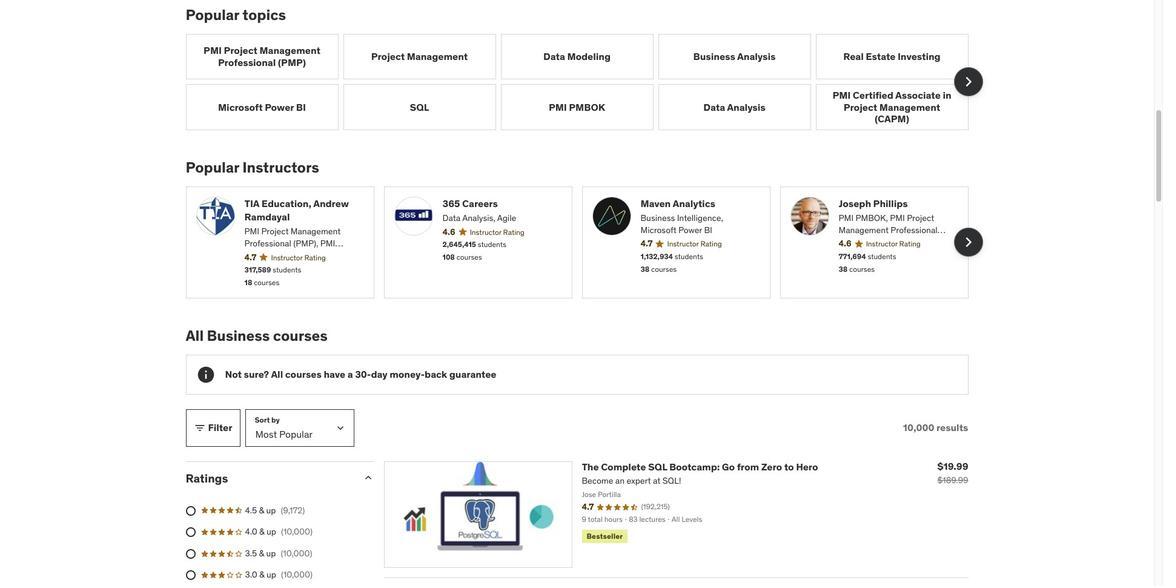 Task type: vqa. For each thing, say whether or not it's contained in the screenshot.
5 questions
no



Task type: locate. For each thing, give the bounding box(es) containing it.
instructors
[[243, 158, 319, 177]]

professional for joseph phillips
[[891, 225, 938, 235]]

1,132,934
[[641, 252, 673, 261]]

up right 3.0
[[267, 570, 276, 581]]

microsoft down pmi project management professional (pmp) link
[[218, 101, 263, 113]]

& right 3.0
[[259, 570, 265, 581]]

(10,000) down "(9,172)" in the left of the page
[[281, 527, 313, 538]]

0 horizontal spatial 38
[[641, 265, 650, 274]]

1 vertical spatial power
[[679, 225, 702, 235]]

sql
[[410, 101, 429, 113], [648, 461, 667, 473]]

1 horizontal spatial power
[[679, 225, 702, 235]]

(capm)
[[875, 113, 909, 125]]

4.6 for joseph phillips
[[839, 238, 852, 249]]

1 carousel element from the top
[[186, 34, 983, 130]]

instructor rating up 771,694 students 38 courses
[[866, 239, 921, 249]]

1 38 from the left
[[641, 265, 650, 274]]

2 38 from the left
[[839, 265, 848, 274]]

38 inside 1,132,934 students 38 courses
[[641, 265, 650, 274]]

agile
[[497, 213, 516, 224]]

0 horizontal spatial microsoft
[[218, 101, 263, 113]]

instructor up 771,694 students 38 courses
[[866, 239, 898, 249]]

courses up have at the bottom of page
[[273, 327, 328, 345]]

1 horizontal spatial pmbok
[[569, 101, 605, 113]]

courses left have at the bottom of page
[[285, 369, 322, 381]]

0 vertical spatial pmbok
[[569, 101, 605, 113]]

1 vertical spatial bi
[[704, 225, 712, 235]]

& for 4.0
[[259, 527, 265, 538]]

1 vertical spatial analysis
[[727, 101, 766, 113]]

real estate investing
[[844, 50, 941, 62]]

courses down 317,589 at the left of the page
[[254, 278, 279, 287]]

up
[[266, 505, 276, 516], [267, 527, 276, 538], [266, 548, 276, 559], [267, 570, 276, 581]]

carousel element
[[186, 34, 983, 130], [186, 186, 983, 299]]

38 inside 771,694 students 38 courses
[[839, 265, 848, 274]]

4.6
[[443, 226, 455, 237], [839, 238, 852, 249]]

1 vertical spatial data
[[704, 101, 725, 113]]

1 horizontal spatial business
[[641, 213, 675, 224]]

2,645,415 students 108 courses
[[443, 240, 506, 262]]

carousel element for popular topics
[[186, 34, 983, 130]]

students right 771,694
[[868, 252, 896, 261]]

2 vertical spatial business
[[207, 327, 270, 345]]

1 horizontal spatial (pmp)
[[839, 236, 862, 247]]

4.6 up the 2,645,415
[[443, 226, 455, 237]]

project up sql link
[[371, 50, 405, 62]]

next image inside "popular instructors" element
[[959, 233, 978, 252]]

analysis for business analysis
[[737, 50, 776, 62]]

0 vertical spatial 4.7
[[641, 238, 653, 249]]

(pmp) up microsoft power bi
[[278, 56, 306, 68]]

power down pmi project management professional (pmp) link
[[265, 101, 294, 113]]

instructor rating for pmbok,
[[866, 239, 921, 249]]

professional up microsoft power bi
[[218, 56, 276, 68]]

data analysis
[[704, 101, 766, 113]]

pmi down data modeling link
[[549, 101, 567, 113]]

1 vertical spatial carousel element
[[186, 186, 983, 299]]

2 horizontal spatial business
[[693, 50, 735, 62]]

microsoft up 1,132,934 on the top right of page
[[641, 225, 677, 235]]

students right 317,589 at the left of the page
[[273, 266, 301, 275]]

4.0
[[245, 527, 257, 538]]

students for ramdayal
[[273, 266, 301, 275]]

2 (10,000) from the top
[[281, 548, 312, 559]]

& for 4.5
[[259, 505, 264, 516]]

popular for popular topics
[[186, 5, 239, 24]]

students inside 1,132,934 students 38 courses
[[675, 252, 703, 261]]

2 vertical spatial professional
[[244, 238, 291, 249]]

project
[[224, 44, 258, 57], [371, 50, 405, 62], [844, 101, 877, 113], [907, 213, 934, 224], [261, 226, 289, 237]]

pmbok down modeling
[[569, 101, 605, 113]]

data left modeling
[[543, 50, 565, 62]]

& right 3.5
[[259, 548, 264, 559]]

instructor up 1,132,934 students 38 courses
[[667, 239, 699, 249]]

courses
[[457, 253, 482, 262], [651, 265, 677, 274], [849, 265, 875, 274], [254, 278, 279, 287], [273, 327, 328, 345], [285, 369, 322, 381]]

small image
[[362, 472, 374, 484]]

instructor
[[470, 228, 501, 237], [667, 239, 699, 249], [866, 239, 898, 249], [271, 253, 303, 262]]

1 (10,000) from the top
[[281, 527, 313, 538]]

business inside maven analytics business intelligence, microsoft power bi
[[641, 213, 675, 224]]

project down real
[[844, 101, 877, 113]]

instructor rating down (pmp),
[[271, 253, 326, 262]]

3.0
[[245, 570, 257, 581]]

365 careers link
[[443, 197, 562, 210]]

project down popular topics
[[224, 44, 258, 57]]

3 (10,000) from the top
[[281, 570, 313, 581]]

0 horizontal spatial 4.7
[[244, 252, 257, 263]]

1 vertical spatial next image
[[959, 233, 978, 252]]

business
[[693, 50, 735, 62], [641, 213, 675, 224], [207, 327, 270, 345]]

instructor rating down intelligence,
[[667, 239, 722, 249]]

next image
[[959, 72, 978, 92], [959, 233, 978, 252]]

sure?
[[244, 369, 269, 381]]

0 vertical spatial carousel element
[[186, 34, 983, 130]]

0 horizontal spatial (pmp)
[[278, 56, 306, 68]]

courses inside 317,589 students 18 courses
[[254, 278, 279, 287]]

guarantee
[[449, 369, 497, 381]]

1 vertical spatial 4.7
[[244, 252, 257, 263]]

0 horizontal spatial pmbok
[[244, 250, 275, 261]]

(10,000)
[[281, 527, 313, 538], [281, 548, 312, 559], [281, 570, 313, 581]]

professional down joseph phillips link
[[891, 225, 938, 235]]

tia
[[244, 197, 259, 209]]

1 vertical spatial (pmp)
[[839, 236, 862, 247]]

1 horizontal spatial 38
[[839, 265, 848, 274]]

courses down 771,694
[[849, 265, 875, 274]]

0 vertical spatial (10,000)
[[281, 527, 313, 538]]

data down business analysis 'link'
[[704, 101, 725, 113]]

2 next image from the top
[[959, 233, 978, 252]]

business analysis link
[[658, 34, 811, 80]]

students inside 2,645,415 students 108 courses
[[478, 240, 506, 249]]

0 vertical spatial sql
[[410, 101, 429, 113]]

0 horizontal spatial all
[[186, 327, 204, 345]]

1 vertical spatial business
[[641, 213, 675, 224]]

0 horizontal spatial 4.6
[[443, 226, 455, 237]]

all
[[186, 327, 204, 345], [271, 369, 283, 381]]

4.5 & up (9,172)
[[245, 505, 305, 516]]

instructor down analysis,
[[470, 228, 501, 237]]

analysis up data analysis
[[737, 50, 776, 62]]

microsoft power bi link
[[186, 84, 338, 130]]

students inside 317,589 students 18 courses
[[273, 266, 301, 275]]

project inside "pmi certified associate in project management (capm)"
[[844, 101, 877, 113]]

power down intelligence,
[[679, 225, 702, 235]]

0 horizontal spatial sql
[[410, 101, 429, 113]]

courses down 1,132,934 on the top right of page
[[651, 265, 677, 274]]

courses inside 771,694 students 38 courses
[[849, 265, 875, 274]]

analysis for data analysis
[[727, 101, 766, 113]]

small image
[[194, 422, 206, 434]]

1 vertical spatial popular
[[186, 158, 239, 177]]

up for 3.5 & up
[[266, 548, 276, 559]]

4.0 & up (10,000)
[[245, 527, 313, 538]]

professional down 'ramdayal'
[[244, 238, 291, 249]]

courses for 1,132,934
[[651, 265, 677, 274]]

management
[[260, 44, 320, 57], [407, 50, 468, 62], [880, 101, 940, 113], [839, 225, 889, 235], [291, 226, 341, 237]]

1 horizontal spatial all
[[271, 369, 283, 381]]

$19.99 $189.99
[[938, 460, 968, 486]]

pmi down 'ramdayal'
[[244, 226, 259, 237]]

0 vertical spatial business
[[693, 50, 735, 62]]

instructor up 317,589 students 18 courses
[[271, 253, 303, 262]]

(pmp) inside pmi project management professional (pmp)
[[278, 56, 306, 68]]

2 horizontal spatial data
[[704, 101, 725, 113]]

instructor rating down agile
[[470, 228, 525, 237]]

carousel element containing tia education, andrew ramdayal
[[186, 186, 983, 299]]

analysis
[[737, 50, 776, 62], [727, 101, 766, 113]]

project inside "tia education, andrew ramdayal pmi project management professional (pmp), pmi pmbok"
[[261, 226, 289, 237]]

pmbok
[[569, 101, 605, 113], [244, 250, 275, 261]]

education,
[[262, 197, 311, 209]]

4.6 for 365 careers
[[443, 226, 455, 237]]

data for data modeling
[[543, 50, 565, 62]]

professional
[[218, 56, 276, 68], [891, 225, 938, 235], [244, 238, 291, 249]]

courses for 317,589
[[254, 278, 279, 287]]

3.0 & up (10,000)
[[245, 570, 313, 581]]

project down joseph phillips link
[[907, 213, 934, 224]]

rating down agile
[[503, 228, 525, 237]]

students inside 771,694 students 38 courses
[[868, 252, 896, 261]]

(10,000) down 4.0 & up (10,000)
[[281, 548, 312, 559]]

771,694 students 38 courses
[[839, 252, 896, 274]]

& right the 4.0
[[259, 527, 265, 538]]

students down analysis,
[[478, 240, 506, 249]]

bi
[[296, 101, 306, 113], [704, 225, 712, 235]]

up for 4.5 & up
[[266, 505, 276, 516]]

pmi down popular topics
[[204, 44, 222, 57]]

4.6 up 771,694
[[839, 238, 852, 249]]

joseph phillips link
[[839, 197, 958, 210]]

2 vertical spatial data
[[443, 213, 461, 224]]

rating down intelligence,
[[701, 239, 722, 249]]

38 down 1,132,934 on the top right of page
[[641, 265, 650, 274]]

1 horizontal spatial sql
[[648, 461, 667, 473]]

intelligence,
[[677, 213, 723, 224]]

0 vertical spatial data
[[543, 50, 565, 62]]

pmi
[[204, 44, 222, 57], [833, 89, 851, 101], [549, 101, 567, 113], [839, 213, 854, 224], [890, 213, 905, 224], [244, 226, 259, 237], [320, 238, 335, 249]]

1 next image from the top
[[959, 72, 978, 92]]

complete
[[601, 461, 646, 473]]

2 popular from the top
[[186, 158, 239, 177]]

microsoft
[[218, 101, 263, 113], [641, 225, 677, 235]]

0 vertical spatial popular
[[186, 5, 239, 24]]

1 vertical spatial 4.6
[[839, 238, 852, 249]]

1 vertical spatial all
[[271, 369, 283, 381]]

1 vertical spatial pmbok
[[244, 250, 275, 261]]

4.7 up 317,589 at the left of the page
[[244, 252, 257, 263]]

management inside "tia education, andrew ramdayal pmi project management professional (pmp), pmi pmbok"
[[291, 226, 341, 237]]

1 popular from the top
[[186, 5, 239, 24]]

business up data analysis
[[693, 50, 735, 62]]

carousel element containing pmi project management professional (pmp)
[[186, 34, 983, 130]]

4.5
[[245, 505, 257, 516]]

to
[[784, 461, 794, 473]]

1 horizontal spatial data
[[543, 50, 565, 62]]

professional inside the joseph phillips pmi pmbok, pmi project management professional (pmp)
[[891, 225, 938, 235]]

courses inside 1,132,934 students 38 courses
[[651, 265, 677, 274]]

0 vertical spatial analysis
[[737, 50, 776, 62]]

analysis inside 'link'
[[737, 50, 776, 62]]

up right the 4.0
[[267, 527, 276, 538]]

0 vertical spatial (pmp)
[[278, 56, 306, 68]]

instructor rating
[[470, 228, 525, 237], [667, 239, 722, 249], [866, 239, 921, 249], [271, 253, 326, 262]]

1 horizontal spatial 4.6
[[839, 238, 852, 249]]

instructor for analysis,
[[470, 228, 501, 237]]

courses for 2,645,415
[[457, 253, 482, 262]]

3.5
[[245, 548, 257, 559]]

(pmp) up 771,694
[[839, 236, 862, 247]]

students right 1,132,934 on the top right of page
[[675, 252, 703, 261]]

courses inside 2,645,415 students 108 courses
[[457, 253, 482, 262]]

1 vertical spatial professional
[[891, 225, 938, 235]]

1 horizontal spatial 4.7
[[641, 238, 653, 249]]

2 carousel element from the top
[[186, 186, 983, 299]]

rating down (pmp),
[[304, 253, 326, 262]]

careers
[[462, 197, 498, 209]]

management inside "pmi certified associate in project management (capm)"
[[880, 101, 940, 113]]

courses for 771,694
[[849, 265, 875, 274]]

0 vertical spatial power
[[265, 101, 294, 113]]

10,000
[[903, 422, 934, 434]]

& right 4.5
[[259, 505, 264, 516]]

up right 3.5
[[266, 548, 276, 559]]

up right 4.5
[[266, 505, 276, 516]]

joseph phillips pmi pmbok, pmi project management professional (pmp)
[[839, 197, 938, 247]]

38 down 771,694
[[839, 265, 848, 274]]

2 vertical spatial (10,000)
[[281, 570, 313, 581]]

0 vertical spatial bi
[[296, 101, 306, 113]]

10,000 results
[[903, 422, 968, 434]]

students for intelligence,
[[675, 252, 703, 261]]

18
[[244, 278, 252, 287]]

not sure? all courses have a 30-day money-back guarantee
[[225, 369, 497, 381]]

1 vertical spatial microsoft
[[641, 225, 677, 235]]

popular instructors
[[186, 158, 319, 177]]

pmi down joseph at the top of the page
[[839, 213, 854, 224]]

business up not
[[207, 327, 270, 345]]

(10,000) down 3.5 & up (10,000)
[[281, 570, 313, 581]]

rating down joseph phillips link
[[899, 239, 921, 249]]

0 horizontal spatial data
[[443, 213, 461, 224]]

pmi certified associate in project management (capm)
[[833, 89, 952, 125]]

all business courses
[[186, 327, 328, 345]]

project inside the joseph phillips pmi pmbok, pmi project management professional (pmp)
[[907, 213, 934, 224]]

rating
[[503, 228, 525, 237], [701, 239, 722, 249], [899, 239, 921, 249], [304, 253, 326, 262]]

pmi left certified
[[833, 89, 851, 101]]

data down 365
[[443, 213, 461, 224]]

sql right complete
[[648, 461, 667, 473]]

pmbok up 317,589 at the left of the page
[[244, 250, 275, 261]]

up for 3.0 & up
[[267, 570, 276, 581]]

38
[[641, 265, 650, 274], [839, 265, 848, 274]]

(10,000) for 3.0 & up (10,000)
[[281, 570, 313, 581]]

pmi right (pmp),
[[320, 238, 335, 249]]

analysis down business analysis 'link'
[[727, 101, 766, 113]]

0 vertical spatial next image
[[959, 72, 978, 92]]

0 vertical spatial professional
[[218, 56, 276, 68]]

1 horizontal spatial bi
[[704, 225, 712, 235]]

4.7 up 1,132,934 on the top right of page
[[641, 238, 653, 249]]

courses down the 2,645,415
[[457, 253, 482, 262]]

rating for pmbok,
[[899, 239, 921, 249]]

andrew
[[313, 197, 349, 209]]

sql down project management link
[[410, 101, 429, 113]]

management inside the joseph phillips pmi pmbok, pmi project management professional (pmp)
[[839, 225, 889, 235]]

$189.99
[[938, 475, 968, 486]]

professional inside "tia education, andrew ramdayal pmi project management professional (pmp), pmi pmbok"
[[244, 238, 291, 249]]

business down maven
[[641, 213, 675, 224]]

project down 'ramdayal'
[[261, 226, 289, 237]]

0 vertical spatial 4.6
[[443, 226, 455, 237]]

instructor for intelligence,
[[667, 239, 699, 249]]

317,589 students 18 courses
[[244, 266, 301, 287]]

1 horizontal spatial microsoft
[[641, 225, 677, 235]]

1 vertical spatial (10,000)
[[281, 548, 312, 559]]



Task type: describe. For each thing, give the bounding box(es) containing it.
money-
[[390, 369, 425, 381]]

instructor rating for intelligence,
[[667, 239, 722, 249]]

phillips
[[873, 197, 908, 209]]

microsoft inside maven analytics business intelligence, microsoft power bi
[[641, 225, 677, 235]]

pmi certified associate in project management (capm) link
[[816, 84, 968, 130]]

business analysis
[[693, 50, 776, 62]]

power inside maven analytics business intelligence, microsoft power bi
[[679, 225, 702, 235]]

hero
[[796, 461, 818, 473]]

a
[[348, 369, 353, 381]]

$19.99
[[938, 460, 968, 472]]

sql link
[[343, 84, 496, 130]]

management inside project management link
[[407, 50, 468, 62]]

pmbok inside "tia education, andrew ramdayal pmi project management professional (pmp), pmi pmbok"
[[244, 250, 275, 261]]

project inside pmi project management professional (pmp)
[[224, 44, 258, 57]]

next image for popular topics
[[959, 72, 978, 92]]

rating for analysis,
[[503, 228, 525, 237]]

popular for popular instructors
[[186, 158, 239, 177]]

4.7 for tia education, andrew ramdayal
[[244, 252, 257, 263]]

popular topics
[[186, 5, 286, 24]]

0 horizontal spatial bi
[[296, 101, 306, 113]]

the complete sql bootcamp: go from zero to hero
[[582, 461, 818, 473]]

investing
[[898, 50, 941, 62]]

maven analytics business intelligence, microsoft power bi
[[641, 197, 723, 235]]

students for pmbok,
[[868, 252, 896, 261]]

108
[[443, 253, 455, 262]]

go
[[722, 461, 735, 473]]

771,694
[[839, 252, 866, 261]]

& for 3.5
[[259, 548, 264, 559]]

317,589
[[244, 266, 271, 275]]

data modeling
[[543, 50, 611, 62]]

analysis,
[[462, 213, 495, 224]]

the complete sql bootcamp: go from zero to hero link
[[582, 461, 818, 473]]

day
[[371, 369, 388, 381]]

pmi pmbok link
[[501, 84, 653, 130]]

business inside 'link'
[[693, 50, 735, 62]]

up for 4.0 & up
[[267, 527, 276, 538]]

3.5 & up (10,000)
[[245, 548, 312, 559]]

(pmp),
[[293, 238, 318, 249]]

tia education, andrew ramdayal pmi project management professional (pmp), pmi pmbok
[[244, 197, 349, 261]]

back
[[425, 369, 447, 381]]

data for data analysis
[[704, 101, 725, 113]]

(pmp) inside the joseph phillips pmi pmbok, pmi project management professional (pmp)
[[839, 236, 862, 247]]

maven analytics link
[[641, 197, 760, 210]]

instructor for ramdayal
[[271, 253, 303, 262]]

(10,000) for 3.5 & up (10,000)
[[281, 548, 312, 559]]

maven
[[641, 197, 671, 209]]

(10,000) for 4.0 & up (10,000)
[[281, 527, 313, 538]]

modeling
[[567, 50, 611, 62]]

zero
[[761, 461, 782, 473]]

certified
[[853, 89, 894, 101]]

professional for tia education, andrew ramdayal
[[244, 238, 291, 249]]

0 vertical spatial microsoft
[[218, 101, 263, 113]]

students for analysis,
[[478, 240, 506, 249]]

38 for maven
[[641, 265, 650, 274]]

popular instructors element
[[186, 158, 983, 299]]

365
[[443, 197, 460, 209]]

management inside pmi project management professional (pmp)
[[260, 44, 320, 57]]

instructor rating for ramdayal
[[271, 253, 326, 262]]

instructor rating for analysis,
[[470, 228, 525, 237]]

next image for popular instructors
[[959, 233, 978, 252]]

project management
[[371, 50, 468, 62]]

pmi inside pmi project management professional (pmp)
[[204, 44, 222, 57]]

estate
[[866, 50, 896, 62]]

carousel element for popular instructors
[[186, 186, 983, 299]]

topics
[[243, 5, 286, 24]]

pmi down joseph phillips link
[[890, 213, 905, 224]]

microsoft power bi
[[218, 101, 306, 113]]

0 vertical spatial all
[[186, 327, 204, 345]]

bootcamp:
[[669, 461, 720, 473]]

rating for intelligence,
[[701, 239, 722, 249]]

joseph
[[839, 197, 871, 209]]

not
[[225, 369, 242, 381]]

associate
[[896, 89, 941, 101]]

tia education, andrew ramdayal link
[[244, 197, 364, 224]]

2,645,415
[[443, 240, 476, 249]]

courses for not
[[285, 369, 322, 381]]

instructor for pmbok,
[[866, 239, 898, 249]]

results
[[937, 422, 968, 434]]

pmi pmbok
[[549, 101, 605, 113]]

real estate investing link
[[816, 34, 968, 80]]

pmi inside "pmi certified associate in project management (capm)"
[[833, 89, 851, 101]]

project management link
[[343, 34, 496, 80]]

ratings button
[[186, 471, 352, 486]]

filter
[[208, 422, 232, 434]]

1,132,934 students 38 courses
[[641, 252, 703, 274]]

(9,172)
[[281, 505, 305, 516]]

0 horizontal spatial business
[[207, 327, 270, 345]]

real
[[844, 50, 864, 62]]

10,000 results status
[[903, 422, 968, 434]]

365 careers data analysis, agile
[[443, 197, 516, 224]]

filter button
[[186, 409, 240, 447]]

ramdayal
[[244, 211, 290, 223]]

from
[[737, 461, 759, 473]]

38 for joseph
[[839, 265, 848, 274]]

0 horizontal spatial power
[[265, 101, 294, 113]]

data modeling link
[[501, 34, 653, 80]]

rating for ramdayal
[[304, 253, 326, 262]]

ratings
[[186, 471, 228, 486]]

sql inside carousel element
[[410, 101, 429, 113]]

data analysis link
[[658, 84, 811, 130]]

have
[[324, 369, 345, 381]]

30-
[[355, 369, 371, 381]]

in
[[943, 89, 952, 101]]

professional inside pmi project management professional (pmp)
[[218, 56, 276, 68]]

pmbok,
[[856, 213, 888, 224]]

& for 3.0
[[259, 570, 265, 581]]

pmi project management professional (pmp)
[[204, 44, 320, 68]]

analytics
[[673, 197, 715, 209]]

4.7 for maven analytics
[[641, 238, 653, 249]]

bi inside maven analytics business intelligence, microsoft power bi
[[704, 225, 712, 235]]

data inside 365 careers data analysis, agile
[[443, 213, 461, 224]]

1 vertical spatial sql
[[648, 461, 667, 473]]

the
[[582, 461, 599, 473]]



